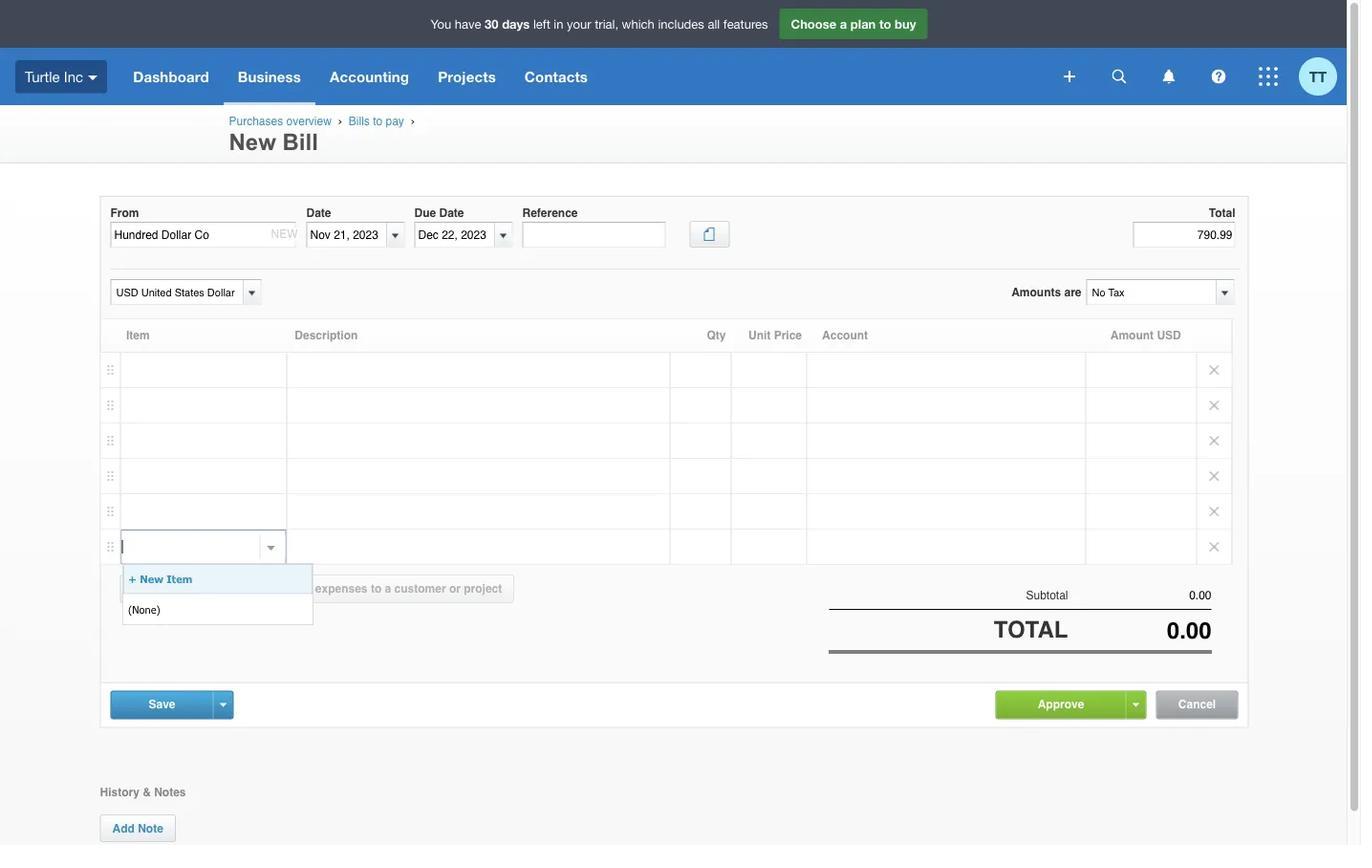 Task type: locate. For each thing, give the bounding box(es) containing it.
1 vertical spatial add
[[112, 822, 135, 835]]

1 delete line item image from the top
[[1198, 353, 1232, 387]]

line
[[198, 582, 218, 596]]

purchases overview › bills to pay › new bill
[[229, 115, 418, 155]]

date up due date text box
[[439, 206, 464, 219]]

which
[[622, 16, 655, 31]]

2 delete line item image from the top
[[1198, 388, 1232, 423]]

date
[[306, 206, 331, 219], [439, 206, 464, 219]]

to left buy on the right
[[880, 16, 892, 31]]

assign expenses to a customer or project
[[274, 582, 502, 595]]

add a new line
[[137, 582, 218, 596]]

0 vertical spatial to
[[880, 16, 892, 31]]

overview
[[286, 115, 332, 128]]

add inside add a new line link
[[137, 582, 160, 596]]

trial,
[[595, 16, 619, 31]]

+
[[128, 573, 137, 586]]

inc
[[64, 68, 83, 85]]

navigation
[[119, 48, 1051, 105]]

new
[[229, 130, 276, 155], [140, 573, 164, 586]]

days
[[502, 16, 530, 31]]

1 vertical spatial to
[[373, 115, 383, 128]]

contacts
[[525, 68, 588, 85]]

svg image inside turtle inc popup button
[[88, 75, 98, 80]]

add note
[[112, 822, 163, 835]]

add left note
[[112, 822, 135, 835]]

navigation containing dashboard
[[119, 48, 1051, 105]]

2 › from the left
[[411, 115, 415, 128]]

bill
[[283, 130, 318, 155]]

0 vertical spatial add
[[137, 582, 160, 596]]

0 horizontal spatial item
[[126, 329, 150, 342]]

to
[[880, 16, 892, 31], [373, 115, 383, 128], [371, 582, 382, 595]]

2 horizontal spatial a
[[840, 16, 847, 31]]

add for add a new line
[[137, 582, 160, 596]]

0 horizontal spatial add
[[112, 822, 135, 835]]

assign
[[274, 582, 312, 595]]

a left customer
[[385, 582, 391, 595]]

to inside assign expenses to a customer or project link
[[371, 582, 382, 595]]

you
[[431, 16, 452, 31]]

account
[[822, 329, 868, 342]]

save
[[149, 698, 175, 712]]

qty
[[707, 329, 726, 342]]

or
[[449, 582, 461, 595]]

to right expenses
[[371, 582, 382, 595]]

turtle inc button
[[0, 48, 119, 105]]

a
[[840, 16, 847, 31], [385, 582, 391, 595], [163, 582, 169, 596]]

more add line options... image
[[235, 587, 242, 591]]

add
[[137, 582, 160, 596], [112, 822, 135, 835]]

accounting button
[[316, 48, 424, 105]]

to left "pay"
[[373, 115, 383, 128]]

delete line item image
[[1198, 353, 1232, 387], [1198, 388, 1232, 423], [1198, 424, 1232, 458], [1198, 459, 1232, 493], [1198, 494, 1232, 529]]

tt button
[[1300, 48, 1347, 105]]

0 vertical spatial item
[[126, 329, 150, 342]]

accounting
[[330, 68, 409, 85]]

a left the 'new'
[[163, 582, 169, 596]]

buy
[[895, 16, 917, 31]]

item
[[126, 329, 150, 342], [167, 573, 192, 586]]

cancel
[[1179, 698, 1217, 712]]

amount usd
[[1111, 329, 1182, 342]]

1 horizontal spatial add
[[137, 582, 160, 596]]

bills to pay link
[[349, 115, 404, 128]]

business button
[[224, 48, 316, 105]]

subtotal
[[1026, 589, 1069, 602]]

0 horizontal spatial date
[[306, 206, 331, 219]]

projects button
[[424, 48, 510, 105]]

dashboard
[[133, 68, 209, 85]]

to inside banner
[[880, 16, 892, 31]]

features
[[724, 16, 768, 31]]

› right "pay"
[[411, 115, 415, 128]]

purchases
[[229, 115, 283, 128]]

amount
[[1111, 329, 1154, 342]]

None text field
[[1088, 280, 1216, 304], [122, 531, 262, 563], [1069, 589, 1212, 602], [1088, 280, 1216, 304], [122, 531, 262, 563], [1069, 589, 1212, 602]]

a left the plan
[[840, 16, 847, 31]]

new
[[271, 227, 298, 241]]

projects
[[438, 68, 496, 85]]

1 › from the left
[[338, 115, 342, 128]]

› left bills
[[338, 115, 342, 128]]

›
[[338, 115, 342, 128], [411, 115, 415, 128]]

1 horizontal spatial ›
[[411, 115, 415, 128]]

Reference text field
[[523, 222, 666, 248]]

&
[[143, 786, 151, 799]]

unit price
[[749, 329, 802, 342]]

0 horizontal spatial new
[[140, 573, 164, 586]]

0 horizontal spatial ›
[[338, 115, 342, 128]]

to inside 'purchases overview › bills to pay › new bill'
[[373, 115, 383, 128]]

2 vertical spatial to
[[371, 582, 382, 595]]

add right +
[[137, 582, 160, 596]]

date up date text box
[[306, 206, 331, 219]]

more approve options... image
[[1133, 703, 1140, 707]]

banner
[[0, 0, 1347, 105]]

1 horizontal spatial date
[[439, 206, 464, 219]]

add inside 'add note' link
[[112, 822, 135, 835]]

1 vertical spatial item
[[167, 573, 192, 586]]

5 delete line item image from the top
[[1198, 494, 1232, 529]]

1 vertical spatial new
[[140, 573, 164, 586]]

new right +
[[140, 573, 164, 586]]

tt
[[1310, 68, 1327, 85]]

0 vertical spatial new
[[229, 130, 276, 155]]

None text field
[[110, 222, 296, 248], [111, 280, 240, 304], [1069, 618, 1212, 644], [110, 222, 296, 248], [111, 280, 240, 304], [1069, 618, 1212, 644]]

new down the purchases
[[229, 130, 276, 155]]

1 horizontal spatial new
[[229, 130, 276, 155]]

are
[[1065, 285, 1082, 299]]

amounts are
[[1012, 285, 1082, 299]]

0 horizontal spatial a
[[163, 582, 169, 596]]

Due Date text field
[[415, 223, 495, 247]]

delete line item image
[[1198, 530, 1232, 564]]

cancel button
[[1158, 692, 1238, 719]]

2 date from the left
[[439, 206, 464, 219]]

svg image
[[1259, 67, 1279, 86], [1113, 69, 1127, 84], [1163, 69, 1176, 84], [1212, 69, 1226, 84], [88, 75, 98, 80]]

description
[[295, 329, 358, 342]]

due date
[[415, 206, 464, 219]]

history
[[100, 786, 139, 799]]



Task type: describe. For each thing, give the bounding box(es) containing it.
history & notes
[[100, 786, 186, 799]]

svg image
[[1064, 71, 1076, 82]]

add a new line link
[[126, 576, 229, 602]]

reference
[[523, 206, 578, 219]]

project
[[464, 582, 502, 595]]

from
[[110, 206, 139, 219]]

choose a plan to buy
[[791, 16, 917, 31]]

1 date from the left
[[306, 206, 331, 219]]

a for to
[[840, 16, 847, 31]]

banner containing dashboard
[[0, 0, 1347, 105]]

Total text field
[[1134, 222, 1236, 248]]

total
[[994, 617, 1069, 643]]

contacts button
[[510, 48, 602, 105]]

amounts
[[1012, 285, 1062, 299]]

price
[[774, 329, 802, 342]]

turtle inc
[[25, 68, 83, 85]]

purchases overview link
[[229, 115, 332, 128]]

+ new item
[[128, 573, 192, 586]]

choose
[[791, 16, 837, 31]]

assign expenses to a customer or project link
[[262, 575, 515, 603]]

add for add note
[[112, 822, 135, 835]]

due
[[415, 206, 436, 219]]

bills
[[349, 115, 370, 128]]

new
[[172, 582, 195, 596]]

1 horizontal spatial item
[[167, 573, 192, 586]]

left
[[534, 16, 551, 31]]

add note link
[[100, 815, 176, 842]]

turtle
[[25, 68, 60, 85]]

all
[[708, 16, 720, 31]]

3 delete line item image from the top
[[1198, 424, 1232, 458]]

expenses
[[315, 582, 368, 595]]

a for line
[[163, 582, 169, 596]]

approve
[[1038, 698, 1085, 712]]

pay
[[386, 115, 404, 128]]

have
[[455, 16, 481, 31]]

approve link
[[997, 692, 1126, 718]]

dashboard link
[[119, 48, 224, 105]]

usd
[[1157, 329, 1182, 342]]

new inside 'purchases overview › bills to pay › new bill'
[[229, 130, 276, 155]]

30
[[485, 16, 499, 31]]

navigation inside banner
[[119, 48, 1051, 105]]

in
[[554, 16, 564, 31]]

business
[[238, 68, 301, 85]]

includes
[[658, 16, 705, 31]]

Date text field
[[307, 223, 387, 247]]

plan
[[851, 16, 876, 31]]

4 delete line item image from the top
[[1198, 459, 1232, 493]]

you have 30 days left in your trial, which includes all features
[[431, 16, 768, 31]]

unit
[[749, 329, 771, 342]]

more save options... image
[[220, 703, 227, 707]]

your
[[567, 16, 592, 31]]

notes
[[154, 786, 186, 799]]

(none)
[[128, 603, 160, 616]]

1 horizontal spatial a
[[385, 582, 391, 595]]

total
[[1209, 206, 1236, 219]]

save link
[[111, 692, 213, 718]]

customer
[[394, 582, 446, 595]]

note
[[138, 822, 163, 835]]



Task type: vqa. For each thing, say whether or not it's contained in the screenshot.
svg image in the Turtle Inc popup button
yes



